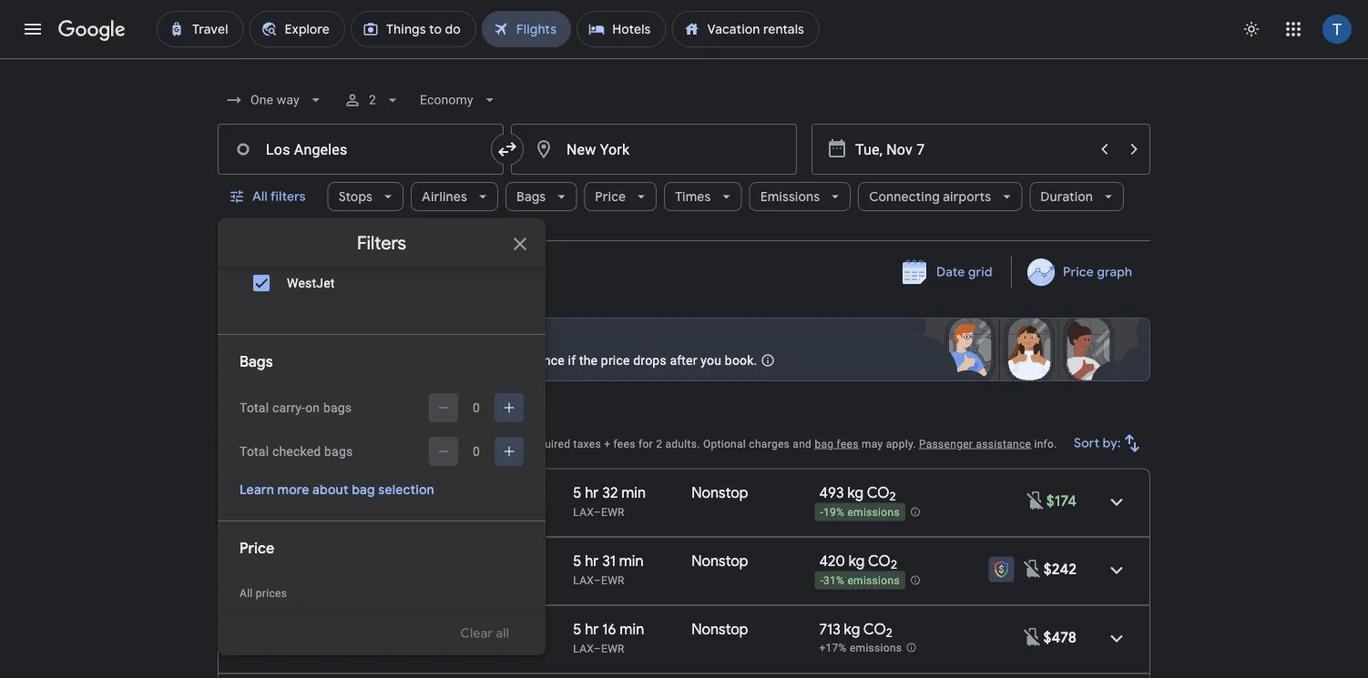 Task type: vqa. For each thing, say whether or not it's contained in the screenshot.
filters on the top left of page
yes



Task type: describe. For each thing, give the bounding box(es) containing it.
1 you from the left
[[460, 353, 480, 368]]

if
[[568, 353, 576, 368]]

9:15 pm – 5:47 am + 1
[[302, 484, 431, 502]]

new
[[407, 334, 431, 345]]

nonstop for 5 hr 31 min
[[692, 552, 748, 571]]

learn more about bag selection link
[[240, 482, 434, 498]]

prices for track prices
[[285, 259, 323, 275]]

emissions for 420
[[847, 575, 900, 588]]

7
[[382, 259, 389, 275]]

some
[[306, 353, 338, 368]]

pays
[[429, 353, 456, 368]]

5 hr 31 min lax – ewr
[[573, 552, 644, 587]]

bag inside best flights main content
[[815, 438, 834, 450]]

– right about
[[356, 484, 365, 502]]

31
[[602, 552, 616, 571]]

price button
[[584, 175, 657, 219]]

bags button
[[506, 175, 577, 219]]

on for carry-
[[305, 400, 320, 415]]

graph
[[1097, 264, 1132, 281]]

2 you from the left
[[701, 353, 722, 368]]

0 vertical spatial price
[[601, 353, 630, 368]]

713
[[819, 620, 841, 639]]

1 and from the left
[[337, 438, 356, 450]]

1 vertical spatial this price for this flight doesn't include overhead bin access. if you need a carry-on bag, use the bags filter to update prices. image
[[1022, 558, 1043, 580]]

emissions button
[[749, 175, 851, 219]]

5:47 am
[[369, 484, 423, 502]]

track prices
[[249, 259, 323, 275]]

sort by:
[[1074, 435, 1121, 452]]

leaves los angeles international airport at 9:15 pm on tuesday, november 7 and arrives at newark liberty international airport at 5:47 am on wednesday, november 8. element
[[302, 484, 431, 502]]

find the best price region
[[218, 255, 1150, 303]]

best flights main content
[[218, 255, 1150, 679]]

about
[[313, 482, 349, 498]]

total duration 5 hr 16 min. element
[[573, 620, 692, 642]]

price graph
[[1063, 264, 1132, 281]]

only button
[[452, 261, 524, 305]]

passenger assistance button
[[919, 438, 1031, 450]]

google
[[384, 353, 426, 368]]

2 button
[[336, 78, 409, 122]]

best
[[218, 410, 256, 433]]

$174
[[1046, 492, 1077, 511]]

may
[[862, 438, 883, 450]]

sort by: button
[[1067, 422, 1150, 465]]

5 for 5 hr 31 min
[[573, 552, 581, 571]]

-31% emissions
[[820, 575, 900, 588]]

$478
[[1043, 628, 1077, 647]]

hr for 32
[[585, 484, 599, 502]]

total carry-on bags
[[240, 400, 352, 415]]

all filters
[[252, 189, 306, 205]]

prices include required taxes + fees for 2 adults. optional charges and bag fees may apply. passenger assistance
[[453, 438, 1031, 450]]

taxes
[[573, 438, 601, 450]]

connecting airports
[[869, 189, 991, 205]]

0 for total carry-on bags
[[473, 400, 480, 415]]

ranked
[[218, 438, 255, 450]]

Arrival time: 5:47 AM on  Wednesday, November 8. text field
[[369, 484, 431, 502]]

hr for 31
[[585, 552, 599, 571]]

airlines button
[[411, 175, 498, 219]]

bags inside bags popup button
[[517, 189, 546, 205]]

1 horizontal spatial +
[[604, 438, 610, 450]]

9:15 pm
[[302, 484, 353, 502]]

connecting
[[869, 189, 940, 205]]

2 the from the left
[[579, 353, 598, 368]]

2 inside popup button
[[369, 92, 376, 107]]

min for 5 hr 16 min
[[620, 620, 644, 639]]

min for 5 hr 32 min
[[621, 484, 646, 502]]

+ inside 9:15 pm – 5:47 am + 1
[[423, 484, 428, 495]]

stops
[[339, 189, 373, 205]]

-19% emissions
[[820, 507, 900, 519]]

Departure text field
[[855, 125, 1088, 174]]

0 horizontal spatial bags
[[240, 353, 273, 372]]

drops
[[633, 353, 667, 368]]

best flights
[[218, 410, 313, 433]]

lax for 5 hr 16 min
[[573, 643, 594, 655]]

1
[[428, 484, 431, 495]]

16
[[602, 620, 616, 639]]

duration
[[1040, 189, 1093, 205]]

ewr for 31
[[601, 574, 625, 587]]

713 kg co 2
[[819, 620, 892, 641]]

learn more about tracked prices image
[[327, 259, 343, 275]]

filters
[[357, 231, 406, 255]]

optional
[[703, 438, 746, 450]]

airlines
[[422, 189, 467, 205]]

adults.
[[665, 438, 700, 450]]

price graph button
[[1015, 256, 1147, 289]]

5 for 5 hr 32 min
[[573, 484, 581, 502]]

for some flights, google pays you the difference if the price drops after you book.
[[283, 353, 757, 368]]

only
[[473, 275, 502, 291]]

passenger
[[919, 438, 973, 450]]

nonstop flight. element for 5 hr 31 min
[[692, 552, 748, 573]]

bag fees button
[[815, 438, 859, 450]]

all for all prices
[[240, 587, 253, 600]]

price up for on the left
[[283, 329, 318, 348]]

flights,
[[342, 353, 381, 368]]

all prices
[[240, 587, 287, 600]]

0 for total checked bags
[[473, 444, 480, 459]]

lax for 5 hr 31 min
[[573, 574, 594, 587]]

174 US dollars text field
[[1046, 492, 1077, 511]]

track
[[249, 259, 282, 275]]

learn more about price guarantee image
[[746, 339, 790, 382]]

duration button
[[1030, 175, 1124, 219]]

2 for 5 hr 31 min
[[891, 558, 897, 573]]

2 for 5 hr 16 min
[[886, 626, 892, 641]]

prices
[[453, 438, 486, 450]]

+17%
[[819, 642, 847, 655]]

1 vertical spatial price
[[308, 438, 334, 450]]

learn more about bag selection
[[240, 482, 434, 498]]

sort
[[1074, 435, 1100, 452]]

min for 5 hr 31 min
[[619, 552, 644, 571]]

based
[[258, 438, 289, 450]]

all for all filters
[[252, 189, 268, 205]]

1 vertical spatial bag
[[352, 482, 375, 498]]

Departure time: 9:15 PM. text field
[[302, 484, 353, 502]]

assistance
[[976, 438, 1031, 450]]

total for total checked bags
[[240, 444, 269, 459]]

loading results progress bar
[[0, 58, 1368, 62]]

charges
[[749, 438, 790, 450]]

– for 5 hr 31 min
[[594, 574, 601, 587]]

all filters button
[[218, 175, 320, 219]]

493 kg co 2
[[819, 484, 896, 505]]



Task type: locate. For each thing, give the bounding box(es) containing it.
-
[[820, 507, 823, 519], [820, 575, 823, 588]]

this price for this flight doesn't include overhead bin access. if you need a carry-on bag, use the bags filter to update prices. image up this price for this flight doesn't include overhead bin access. if you need a carry-on bag, use the bags filter to update prices. icon on the bottom right of the page
[[1022, 558, 1043, 580]]

price inside button
[[1063, 264, 1094, 281]]

– down total duration 5 hr 32 min. element
[[594, 506, 601, 519]]

all inside button
[[252, 189, 268, 205]]

2 vertical spatial nonstop
[[692, 620, 748, 639]]

2 0 from the top
[[473, 444, 480, 459]]

learn
[[240, 482, 274, 498]]

1 horizontal spatial fees
[[837, 438, 859, 450]]

2 vertical spatial lax
[[573, 643, 594, 655]]

connecting airports button
[[858, 175, 1022, 219]]

kg for 713
[[844, 620, 860, 639]]

2 vertical spatial min
[[620, 620, 644, 639]]

1 total from the top
[[240, 400, 269, 415]]

total left carry-
[[240, 400, 269, 415]]

0 vertical spatial lax
[[573, 506, 594, 519]]

- for 420
[[820, 575, 823, 588]]

hr inside "5 hr 32 min lax – ewr"
[[585, 484, 599, 502]]

price left the drops
[[601, 353, 630, 368]]

0 horizontal spatial price
[[308, 438, 334, 450]]

hr inside 5 hr 16 min lax – ewr
[[585, 620, 599, 639]]

nonstop for 5 hr 32 min
[[692, 484, 748, 502]]

5 for 5 hr 16 min
[[573, 620, 581, 639]]

min right 16
[[620, 620, 644, 639]]

+ down learn more about ranking icon
[[423, 484, 428, 495]]

2 vertical spatial co
[[863, 620, 886, 639]]

0 vertical spatial all
[[252, 189, 268, 205]]

kg up +17% emissions
[[844, 620, 860, 639]]

420
[[819, 552, 845, 571]]

1 vertical spatial ewr
[[601, 574, 625, 587]]

1 horizontal spatial and
[[793, 438, 812, 450]]

3 nonstop flight. element from the top
[[692, 620, 748, 642]]

ewr down 16
[[601, 643, 625, 655]]

2 nonstop flight. element from the top
[[692, 552, 748, 573]]

fees left for
[[613, 438, 635, 450]]

this price for this flight doesn't include overhead bin access. if you need a carry-on bag, use the bags filter to update prices. image
[[1025, 490, 1046, 512], [1022, 558, 1043, 580]]

420 kg co 2
[[819, 552, 897, 573]]

5 hr 32 min lax – ewr
[[573, 484, 646, 519]]

flights
[[259, 410, 313, 433]]

- down 493
[[820, 507, 823, 519]]

– inside 5 hr 31 min lax – ewr
[[594, 574, 601, 587]]

bags up 'ranked based on price and convenience'
[[323, 400, 352, 415]]

price down flights
[[308, 438, 334, 450]]

- for 493
[[820, 507, 823, 519]]

bag
[[815, 438, 834, 450], [352, 482, 375, 498]]

kg inside '420 kg co 2'
[[849, 552, 865, 571]]

ewr for 32
[[601, 506, 625, 519]]

more
[[277, 482, 309, 498]]

$242
[[1043, 560, 1077, 579]]

the
[[484, 353, 502, 368], [579, 353, 598, 368]]

0 horizontal spatial and
[[337, 438, 356, 450]]

– down total duration 5 hr 16 min. element
[[594, 643, 601, 655]]

lax down total duration 5 hr 32 min. element
[[573, 506, 594, 519]]

on for based
[[292, 438, 305, 450]]

2 fees from the left
[[837, 438, 859, 450]]

– for 5 hr 16 min
[[594, 643, 601, 655]]

for
[[283, 353, 302, 368]]

hr inside 5 hr 31 min lax – ewr
[[585, 552, 599, 571]]

0 vertical spatial bags
[[323, 400, 352, 415]]

hr for 16
[[585, 620, 599, 639]]

- down 420
[[820, 575, 823, 588]]

3 5 from the top
[[573, 620, 581, 639]]

– inside 5 hr 16 min lax – ewr
[[594, 643, 601, 655]]

242 US dollars text field
[[1043, 560, 1077, 579]]

0 vertical spatial hr
[[585, 484, 599, 502]]

+
[[604, 438, 610, 450], [423, 484, 428, 495]]

1 - from the top
[[820, 507, 823, 519]]

1 vertical spatial emissions
[[847, 575, 900, 588]]

2 nonstop from the top
[[692, 552, 748, 571]]

0 horizontal spatial fees
[[613, 438, 635, 450]]

5 left 16
[[573, 620, 581, 639]]

difference
[[506, 353, 565, 368]]

bags left for on the left
[[240, 353, 273, 372]]

2 vertical spatial hr
[[585, 620, 599, 639]]

1 vertical spatial hr
[[585, 552, 599, 571]]

0 vertical spatial min
[[621, 484, 646, 502]]

min right the 32
[[621, 484, 646, 502]]

2 - from the top
[[820, 575, 823, 588]]

None text field
[[511, 124, 797, 175]]

3 lax from the top
[[573, 643, 594, 655]]

2 inside 493 kg co 2
[[890, 489, 896, 505]]

2 ewr from the top
[[601, 574, 625, 587]]

flight details. leaves los angeles international airport at 10:28 am on tuesday, november 7 and arrives at newark liberty international airport at 6:59 pm on tuesday, november 7. image
[[1095, 549, 1139, 592]]

learn more about ranking image
[[426, 436, 443, 452]]

bags up close dialog image
[[517, 189, 546, 205]]

New feature text field
[[399, 330, 439, 348]]

0 vertical spatial 0
[[473, 400, 480, 415]]

0 vertical spatial on
[[305, 400, 320, 415]]

ewr for 16
[[601, 643, 625, 655]]

and right charges
[[793, 438, 812, 450]]

2 lax from the top
[[573, 574, 594, 587]]

hr left 31
[[585, 552, 599, 571]]

lax inside 5 hr 16 min lax – ewr
[[573, 643, 594, 655]]

nonstop flight. element for 5 hr 32 min
[[692, 484, 748, 505]]

and left convenience
[[337, 438, 356, 450]]

0 vertical spatial this price for this flight doesn't include overhead bin access. if you need a carry-on bag, use the bags filter to update prices. image
[[1025, 490, 1046, 512]]

2 vertical spatial kg
[[844, 620, 860, 639]]

bags
[[517, 189, 546, 205], [240, 353, 273, 372]]

3 nonstop from the top
[[692, 620, 748, 639]]

2 vertical spatial emissions
[[850, 642, 902, 655]]

ranked based on price and convenience
[[218, 438, 423, 450]]

hr left 16
[[585, 620, 599, 639]]

1 vertical spatial all
[[240, 587, 253, 600]]

1 0 from the top
[[473, 400, 480, 415]]

westjet
[[287, 276, 335, 291]]

0 vertical spatial +
[[604, 438, 610, 450]]

hr left the 32
[[585, 484, 599, 502]]

min
[[621, 484, 646, 502], [619, 552, 644, 571], [620, 620, 644, 639]]

2 and from the left
[[793, 438, 812, 450]]

nonstop flight. element for 5 hr 16 min
[[692, 620, 748, 642]]

hr
[[585, 484, 599, 502], [585, 552, 599, 571], [585, 620, 599, 639]]

grid
[[968, 264, 993, 281]]

on
[[305, 400, 320, 415], [292, 438, 305, 450]]

2 5 from the top
[[573, 552, 581, 571]]

total down best flights
[[240, 444, 269, 459]]

3 ewr from the top
[[601, 643, 625, 655]]

0 vertical spatial co
[[867, 484, 890, 502]]

5 inside 5 hr 31 min lax – ewr
[[573, 552, 581, 571]]

1 the from the left
[[484, 353, 502, 368]]

emissions down 493 kg co 2
[[847, 507, 900, 519]]

0 horizontal spatial you
[[460, 353, 480, 368]]

2 inside 713 kg co 2
[[886, 626, 892, 641]]

None text field
[[218, 124, 504, 175]]

emissions
[[847, 507, 900, 519], [847, 575, 900, 588], [850, 642, 902, 655]]

nov
[[354, 259, 378, 275]]

bags
[[323, 400, 352, 415], [324, 444, 353, 459]]

prices inside find the best price region
[[285, 259, 323, 275]]

price up all prices
[[240, 540, 275, 558]]

flight details. leaves los angeles international airport at 9:15 pm on tuesday, november 7 and arrives at newark liberty international airport at 5:47 am on wednesday, november 8. image
[[1095, 480, 1139, 524]]

1 vertical spatial nonstop
[[692, 552, 748, 571]]

– for 5 hr 32 min
[[594, 506, 601, 519]]

price right bags popup button
[[595, 189, 626, 205]]

emissions down '420 kg co 2'
[[847, 575, 900, 588]]

32
[[602, 484, 618, 502]]

ewr down 31
[[601, 574, 625, 587]]

total duration 5 hr 32 min. element
[[573, 484, 692, 505]]

1 vertical spatial kg
[[849, 552, 865, 571]]

emissions down 713 kg co 2
[[850, 642, 902, 655]]

total duration 5 hr 31 min. element
[[573, 552, 692, 573]]

– down total duration 5 hr 31 min. element
[[594, 574, 601, 587]]

0 vertical spatial prices
[[285, 259, 323, 275]]

include
[[488, 438, 525, 450]]

1 vertical spatial bags
[[240, 353, 273, 372]]

kg inside 493 kg co 2
[[847, 484, 864, 502]]

apply.
[[886, 438, 916, 450]]

3 hr from the top
[[585, 620, 599, 639]]

co up +17% emissions
[[863, 620, 886, 639]]

1 horizontal spatial bag
[[815, 438, 834, 450]]

on inside best flights main content
[[292, 438, 305, 450]]

1 fees from the left
[[613, 438, 635, 450]]

co inside 493 kg co 2
[[867, 484, 890, 502]]

1 lax from the top
[[573, 506, 594, 519]]

co up -31% emissions
[[868, 552, 891, 571]]

the right "if"
[[579, 353, 598, 368]]

kg inside 713 kg co 2
[[844, 620, 860, 639]]

– inside "5 hr 32 min lax – ewr"
[[594, 506, 601, 519]]

co up -19% emissions
[[867, 484, 890, 502]]

emissions for 493
[[847, 507, 900, 519]]

0 horizontal spatial bag
[[352, 482, 375, 498]]

1 vertical spatial on
[[292, 438, 305, 450]]

0 vertical spatial kg
[[847, 484, 864, 502]]

lax for 5 hr 32 min
[[573, 506, 594, 519]]

0 vertical spatial -
[[820, 507, 823, 519]]

1 hr from the top
[[585, 484, 599, 502]]

0 vertical spatial emissions
[[847, 507, 900, 519]]

prices for all prices
[[256, 587, 287, 600]]

co inside 713 kg co 2
[[863, 620, 886, 639]]

5 inside 5 hr 16 min lax – ewr
[[573, 620, 581, 639]]

None field
[[218, 84, 332, 117], [412, 84, 506, 117], [218, 84, 332, 117], [412, 84, 506, 117]]

1 5 from the top
[[573, 484, 581, 502]]

2 for 5 hr 32 min
[[890, 489, 896, 505]]

on right based
[[292, 438, 305, 450]]

airports
[[943, 189, 991, 205]]

min inside "5 hr 32 min lax – ewr"
[[621, 484, 646, 502]]

1 nonstop from the top
[[692, 484, 748, 502]]

ewr inside 5 hr 31 min lax – ewr
[[601, 574, 625, 587]]

convenience
[[358, 438, 423, 450]]

total checked bags
[[240, 444, 353, 459]]

times button
[[664, 175, 742, 219]]

carry-
[[272, 400, 305, 415]]

kg
[[847, 484, 864, 502], [849, 552, 865, 571], [844, 620, 860, 639]]

0 vertical spatial nonstop
[[692, 484, 748, 502]]

2 vertical spatial 5
[[573, 620, 581, 639]]

2
[[369, 92, 376, 107], [656, 438, 662, 450], [890, 489, 896, 505], [891, 558, 897, 573], [886, 626, 892, 641]]

1 vertical spatial 5
[[573, 552, 581, 571]]

min inside 5 hr 16 min lax – ewr
[[620, 620, 644, 639]]

0 vertical spatial bag
[[815, 438, 834, 450]]

on up 'ranked based on price and convenience'
[[305, 400, 320, 415]]

1 horizontal spatial price
[[601, 353, 630, 368]]

2 inside '420 kg co 2'
[[891, 558, 897, 573]]

bags up learn more about bag selection
[[324, 444, 353, 459]]

the left difference
[[484, 353, 502, 368]]

date
[[936, 264, 965, 281]]

checked
[[272, 444, 321, 459]]

1 vertical spatial min
[[619, 552, 644, 571]]

None search field
[[218, 0, 1150, 673]]

flight details. leaves los angeles international airport at 6:29 am on tuesday, november 7 and arrives at newark liberty international airport at 2:45 pm on tuesday, november 7. image
[[1095, 617, 1139, 661]]

–
[[356, 484, 365, 502], [594, 506, 601, 519], [594, 574, 601, 587], [594, 643, 601, 655]]

0 vertical spatial 5
[[573, 484, 581, 502]]

this price for this flight doesn't include overhead bin access. if you need a carry-on bag, use the bags filter to update prices. image down "assistance"
[[1025, 490, 1046, 512]]

0 vertical spatial nonstop flight. element
[[692, 484, 748, 505]]

filters
[[270, 189, 306, 205]]

478 US dollars text field
[[1043, 628, 1077, 647]]

required
[[528, 438, 570, 450]]

5 left 31
[[573, 552, 581, 571]]

this price for this flight doesn't include overhead bin access. if you need a carry-on bag, use the bags filter to update prices. image
[[1021, 626, 1043, 648]]

co for 713
[[863, 620, 886, 639]]

0 vertical spatial ewr
[[601, 506, 625, 519]]

1 ewr from the top
[[601, 506, 625, 519]]

2 vertical spatial ewr
[[601, 643, 625, 655]]

nonstop for 5 hr 16 min
[[692, 620, 748, 639]]

0 left include
[[473, 444, 480, 459]]

0 up prices
[[473, 400, 480, 415]]

min right 31
[[619, 552, 644, 571]]

total for total carry-on bags
[[240, 400, 269, 415]]

1 vertical spatial nonstop flight. element
[[692, 552, 748, 573]]

2 vertical spatial nonstop flight. element
[[692, 620, 748, 642]]

for
[[638, 438, 653, 450]]

you right after
[[701, 353, 722, 368]]

fees left may
[[837, 438, 859, 450]]

lax inside 5 hr 31 min lax – ewr
[[573, 574, 594, 587]]

5 inside "5 hr 32 min lax – ewr"
[[573, 484, 581, 502]]

lax down total duration 5 hr 31 min. element
[[573, 574, 594, 587]]

0 horizontal spatial +
[[423, 484, 428, 495]]

0 horizontal spatial the
[[484, 353, 502, 368]]

swap origin and destination. image
[[496, 138, 518, 160]]

price inside popup button
[[595, 189, 626, 205]]

you right the pays
[[460, 353, 480, 368]]

kg up -31% emissions
[[849, 552, 865, 571]]

kg up -19% emissions
[[847, 484, 864, 502]]

none search field containing filters
[[218, 0, 1150, 673]]

price left graph
[[1063, 264, 1094, 281]]

nov 7
[[354, 259, 389, 275]]

kg for 493
[[847, 484, 864, 502]]

prices
[[285, 259, 323, 275], [256, 587, 287, 600]]

ewr inside 5 hr 16 min lax – ewr
[[601, 643, 625, 655]]

kg for 420
[[849, 552, 865, 571]]

nonstop flight. element
[[692, 484, 748, 505], [692, 552, 748, 573], [692, 620, 748, 642]]

1 horizontal spatial bags
[[517, 189, 546, 205]]

1 vertical spatial bags
[[324, 444, 353, 459]]

change appearance image
[[1230, 7, 1273, 51]]

0 vertical spatial bags
[[517, 189, 546, 205]]

ewr down the 32
[[601, 506, 625, 519]]

1 vertical spatial lax
[[573, 574, 594, 587]]

price
[[595, 189, 626, 205], [1063, 264, 1094, 281], [283, 329, 318, 348], [240, 540, 275, 558]]

all
[[252, 189, 268, 205], [240, 587, 253, 600]]

price
[[601, 353, 630, 368], [308, 438, 334, 450]]

ewr inside "5 hr 32 min lax – ewr"
[[601, 506, 625, 519]]

main menu image
[[22, 18, 44, 40]]

emissions
[[760, 189, 820, 205]]

1 vertical spatial 0
[[473, 444, 480, 459]]

0 vertical spatial total
[[240, 400, 269, 415]]

none text field inside search box
[[218, 124, 504, 175]]

lax
[[573, 506, 594, 519], [573, 574, 594, 587], [573, 643, 594, 655]]

5 hr 16 min lax – ewr
[[573, 620, 644, 655]]

lax down total duration 5 hr 16 min. element
[[573, 643, 594, 655]]

book.
[[725, 353, 757, 368]]

1 vertical spatial total
[[240, 444, 269, 459]]

493
[[819, 484, 844, 502]]

after
[[670, 353, 697, 368]]

2 hr from the top
[[585, 552, 599, 571]]

co for 493
[[867, 484, 890, 502]]

min inside 5 hr 31 min lax – ewr
[[619, 552, 644, 571]]

close dialog image
[[509, 233, 531, 255]]

19%
[[823, 507, 844, 519]]

2 total from the top
[[240, 444, 269, 459]]

co for 420
[[868, 552, 891, 571]]

1 horizontal spatial you
[[701, 353, 722, 368]]

0
[[473, 400, 480, 415], [473, 444, 480, 459]]

1 vertical spatial co
[[868, 552, 891, 571]]

1 vertical spatial +
[[423, 484, 428, 495]]

1 horizontal spatial the
[[579, 353, 598, 368]]

1 vertical spatial -
[[820, 575, 823, 588]]

and
[[337, 438, 356, 450], [793, 438, 812, 450]]

1 nonstop flight. element from the top
[[692, 484, 748, 505]]

times
[[675, 189, 711, 205]]

+17% emissions
[[819, 642, 902, 655]]

co inside '420 kg co 2'
[[868, 552, 891, 571]]

date grid
[[936, 264, 993, 281]]

lax inside "5 hr 32 min lax – ewr"
[[573, 506, 594, 519]]

1 vertical spatial prices
[[256, 587, 287, 600]]

+ right taxes
[[604, 438, 610, 450]]

5 left the 32
[[573, 484, 581, 502]]



